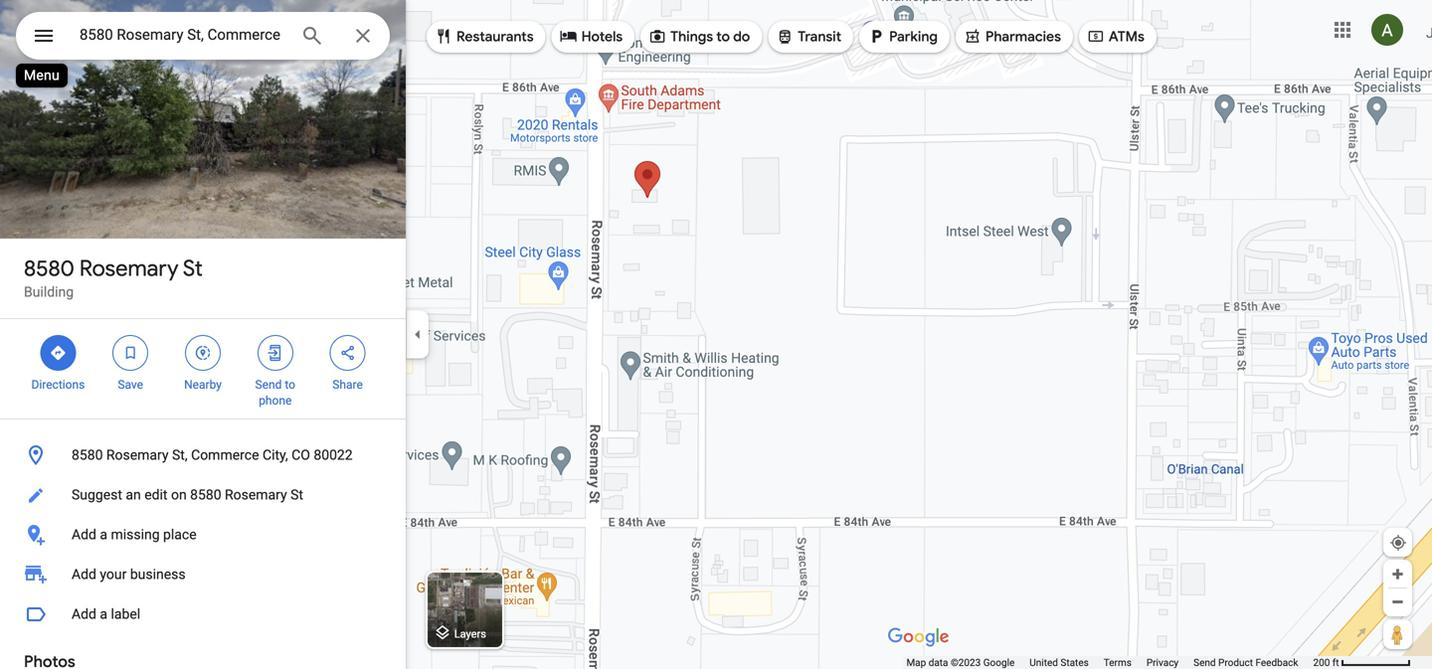 Task type: locate. For each thing, give the bounding box(es) containing it.
a inside 'button'
[[100, 606, 107, 623]]

send inside button
[[1194, 657, 1216, 669]]

0 horizontal spatial send
[[255, 378, 282, 392]]

google maps element
[[0, 0, 1433, 670]]

200
[[1314, 657, 1331, 669]]

send for send product feedback
[[1194, 657, 1216, 669]]

add a label button
[[0, 595, 406, 635]]

3 add from the top
[[72, 606, 96, 623]]

send to phone
[[255, 378, 296, 408]]

rosemary up an
[[106, 447, 169, 464]]

a left the label
[[100, 606, 107, 623]]

1 a from the top
[[100, 527, 107, 543]]

2 vertical spatial rosemary
[[225, 487, 287, 503]]

united
[[1030, 657, 1059, 669]]

st inside button
[[291, 487, 303, 503]]

8580 right on
[[190, 487, 221, 503]]

a for missing
[[100, 527, 107, 543]]

st
[[183, 255, 203, 283], [291, 487, 303, 503]]

map data ©2023 google
[[907, 657, 1015, 669]]

0 vertical spatial to
[[717, 28, 730, 46]]

pharmacies
[[986, 28, 1062, 46]]

to left do
[[717, 28, 730, 46]]

8580 inside 8580 rosemary st, commerce city, co 80022 button
[[72, 447, 103, 464]]

footer containing map data ©2023 google
[[907, 657, 1314, 670]]

1 vertical spatial 8580
[[72, 447, 103, 464]]

united states
[[1030, 657, 1089, 669]]

8580 for st,
[[72, 447, 103, 464]]


[[32, 21, 56, 50]]

suggest
[[72, 487, 122, 503]]

2 add from the top
[[72, 567, 96, 583]]


[[194, 342, 212, 364]]

1 vertical spatial a
[[100, 606, 107, 623]]

st up the 
[[183, 255, 203, 283]]

8580 up suggest
[[72, 447, 103, 464]]

zoom in image
[[1391, 567, 1406, 582]]

google
[[984, 657, 1015, 669]]

add left the label
[[72, 606, 96, 623]]

save
[[118, 378, 143, 392]]

show your location image
[[1390, 534, 1408, 552]]

add your business link
[[0, 555, 406, 595]]

send product feedback
[[1194, 657, 1299, 669]]

rosemary inside 8580 rosemary st building
[[80, 255, 179, 283]]

1 add from the top
[[72, 527, 96, 543]]

st inside 8580 rosemary st building
[[183, 255, 203, 283]]

0 horizontal spatial st
[[183, 255, 203, 283]]

1 vertical spatial send
[[1194, 657, 1216, 669]]

1 horizontal spatial send
[[1194, 657, 1216, 669]]

add inside 'button'
[[72, 606, 96, 623]]

actions for 8580 rosemary st region
[[0, 319, 406, 419]]

8580 up building
[[24, 255, 74, 283]]

transit
[[798, 28, 842, 46]]

st down co
[[291, 487, 303, 503]]

2 a from the top
[[100, 606, 107, 623]]

2 vertical spatial add
[[72, 606, 96, 623]]

0 vertical spatial st
[[183, 255, 203, 283]]

©2023
[[951, 657, 981, 669]]

None field
[[80, 23, 285, 47]]

a left missing
[[100, 527, 107, 543]]

add left your
[[72, 567, 96, 583]]

rosemary up  at bottom left
[[80, 255, 179, 283]]

0 vertical spatial send
[[255, 378, 282, 392]]

add a missing place
[[72, 527, 197, 543]]

0 vertical spatial a
[[100, 527, 107, 543]]

a
[[100, 527, 107, 543], [100, 606, 107, 623]]

8580 inside suggest an edit on 8580 rosemary st button
[[190, 487, 221, 503]]

0 vertical spatial rosemary
[[80, 255, 179, 283]]

commerce
[[191, 447, 259, 464]]


[[49, 342, 67, 364]]

rosemary
[[80, 255, 179, 283], [106, 447, 169, 464], [225, 487, 287, 503]]

rosemary for st,
[[106, 447, 169, 464]]

footer
[[907, 657, 1314, 670]]

add down suggest
[[72, 527, 96, 543]]

rosemary down city,
[[225, 487, 287, 503]]

to up 'phone'
[[285, 378, 296, 392]]

label
[[111, 606, 140, 623]]

0 vertical spatial add
[[72, 527, 96, 543]]

missing
[[111, 527, 160, 543]]

a inside button
[[100, 527, 107, 543]]

8580
[[24, 255, 74, 283], [72, 447, 103, 464], [190, 487, 221, 503]]

1 vertical spatial to
[[285, 378, 296, 392]]

feedback
[[1256, 657, 1299, 669]]

 things to do
[[649, 25, 751, 47]]

1 horizontal spatial to
[[717, 28, 730, 46]]

1 vertical spatial rosemary
[[106, 447, 169, 464]]

ft
[[1333, 657, 1340, 669]]

send inside send to phone
[[255, 378, 282, 392]]

1 horizontal spatial st
[[291, 487, 303, 503]]

business
[[130, 567, 186, 583]]

0 vertical spatial 8580
[[24, 255, 74, 283]]

terms
[[1104, 657, 1132, 669]]

edit
[[144, 487, 168, 503]]

add
[[72, 527, 96, 543], [72, 567, 96, 583], [72, 606, 96, 623]]

collapse side panel image
[[407, 324, 429, 346]]

send
[[255, 378, 282, 392], [1194, 657, 1216, 669]]

send product feedback button
[[1194, 657, 1299, 670]]

1 vertical spatial st
[[291, 487, 303, 503]]

to
[[717, 28, 730, 46], [285, 378, 296, 392]]

add inside button
[[72, 527, 96, 543]]

send left product
[[1194, 657, 1216, 669]]

 transit
[[776, 25, 842, 47]]

none field inside 8580 rosemary st, commerce city, co 80022 "field"
[[80, 23, 285, 47]]

0 horizontal spatial to
[[285, 378, 296, 392]]

your
[[100, 567, 127, 583]]

1 vertical spatial add
[[72, 567, 96, 583]]

 search field
[[16, 12, 390, 64]]

2 vertical spatial 8580
[[190, 487, 221, 503]]

rosemary inside button
[[106, 447, 169, 464]]

8580 inside 8580 rosemary st building
[[24, 255, 74, 283]]

send up 'phone'
[[255, 378, 282, 392]]

hotels
[[582, 28, 623, 46]]



Task type: vqa. For each thing, say whether or not it's contained in the screenshot.


Task type: describe. For each thing, give the bounding box(es) containing it.
zoom out image
[[1391, 595, 1406, 610]]


[[266, 342, 284, 364]]

80022
[[314, 447, 353, 464]]


[[339, 342, 357, 364]]

things
[[671, 28, 713, 46]]

8580 rosemary st, commerce city, co 80022 button
[[0, 436, 406, 476]]

map
[[907, 657, 927, 669]]

add your business
[[72, 567, 186, 583]]

 atms
[[1087, 25, 1145, 47]]

building
[[24, 284, 74, 300]]

rosemary for st
[[80, 255, 179, 283]]

send for send to phone
[[255, 378, 282, 392]]

parking
[[890, 28, 938, 46]]


[[435, 25, 453, 47]]

phone
[[259, 394, 292, 408]]

 pharmacies
[[964, 25, 1062, 47]]

8580 rosemary st, commerce city, co 80022
[[72, 447, 353, 464]]

share
[[333, 378, 363, 392]]

terms button
[[1104, 657, 1132, 670]]

add for add your business
[[72, 567, 96, 583]]

on
[[171, 487, 187, 503]]

add for add a missing place
[[72, 527, 96, 543]]

200 ft button
[[1314, 657, 1412, 669]]


[[868, 25, 886, 47]]

google account: angela cha  
(angela.cha@adept.ai) image
[[1372, 14, 1404, 46]]

states
[[1061, 657, 1089, 669]]

atms
[[1109, 28, 1145, 46]]

st,
[[172, 447, 188, 464]]

to inside send to phone
[[285, 378, 296, 392]]

8580 rosemary st main content
[[0, 0, 406, 670]]

 hotels
[[560, 25, 623, 47]]

add a missing place button
[[0, 515, 406, 555]]

suggest an edit on 8580 rosemary st
[[72, 487, 303, 503]]

8580 Rosemary St, Commerce City, CO 80022 field
[[16, 12, 390, 60]]

add for add a label
[[72, 606, 96, 623]]


[[560, 25, 578, 47]]

restaurants
[[457, 28, 534, 46]]

co
[[292, 447, 310, 464]]

city,
[[263, 447, 288, 464]]

200 ft
[[1314, 657, 1340, 669]]

united states button
[[1030, 657, 1089, 670]]

suggest an edit on 8580 rosemary st button
[[0, 476, 406, 515]]

privacy
[[1147, 657, 1179, 669]]

 restaurants
[[435, 25, 534, 47]]

rosemary inside button
[[225, 487, 287, 503]]

an
[[126, 487, 141, 503]]

 button
[[16, 12, 72, 64]]

directions
[[31, 378, 85, 392]]

8580 for st
[[24, 255, 74, 283]]


[[122, 342, 139, 364]]

add a label
[[72, 606, 140, 623]]

data
[[929, 657, 949, 669]]

footer inside the google maps element
[[907, 657, 1314, 670]]

a for label
[[100, 606, 107, 623]]

layers
[[454, 628, 486, 641]]

 parking
[[868, 25, 938, 47]]

nearby
[[184, 378, 222, 392]]

8580 rosemary st building
[[24, 255, 203, 300]]

product
[[1219, 657, 1254, 669]]

privacy button
[[1147, 657, 1179, 670]]


[[776, 25, 794, 47]]

show street view coverage image
[[1384, 620, 1413, 650]]

to inside  things to do
[[717, 28, 730, 46]]


[[649, 25, 667, 47]]

place
[[163, 527, 197, 543]]


[[1087, 25, 1105, 47]]


[[964, 25, 982, 47]]

do
[[734, 28, 751, 46]]



